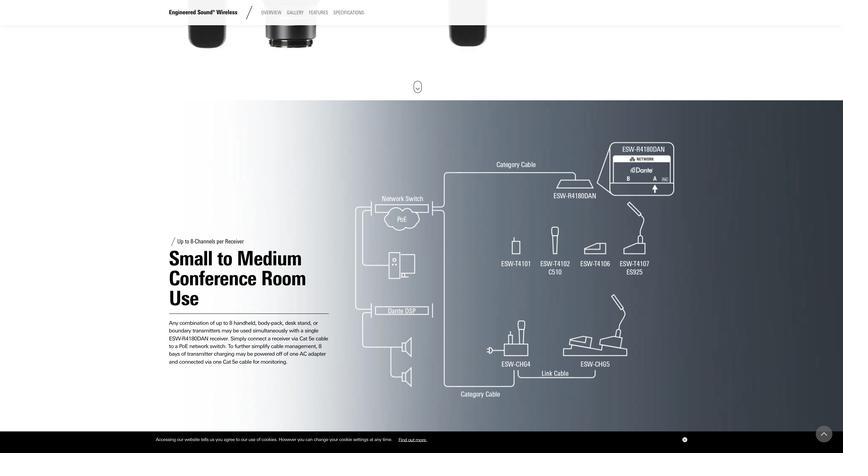 Task type: describe. For each thing, give the bounding box(es) containing it.
0 vertical spatial cat
[[300, 336, 308, 342]]

sound®
[[198, 9, 215, 16]]

up
[[216, 320, 222, 327]]

more.
[[416, 437, 427, 443]]

overview
[[261, 10, 282, 16]]

of down poe
[[181, 351, 186, 358]]

simultaneously
[[253, 328, 288, 334]]

esw-
[[169, 336, 182, 342]]

for
[[253, 359, 259, 365]]

2 vertical spatial a
[[175, 343, 178, 350]]

any
[[375, 437, 382, 443]]

any
[[169, 320, 178, 327]]

2 our from the left
[[241, 437, 248, 443]]

0 vertical spatial one
[[290, 351, 299, 358]]

up to 8-channels per receiver
[[177, 238, 244, 246]]

per
[[217, 238, 224, 246]]

features
[[309, 10, 328, 16]]

r4180dan
[[182, 336, 209, 342]]

website
[[185, 437, 200, 443]]

to right up
[[223, 320, 228, 327]]

can
[[306, 437, 313, 443]]

use
[[249, 437, 256, 443]]

cross image
[[684, 439, 686, 442]]

switch.
[[210, 343, 227, 350]]

transmitter
[[187, 351, 213, 358]]

receiver
[[272, 336, 290, 342]]

time.
[[383, 437, 393, 443]]

0 vertical spatial 5e
[[309, 336, 315, 342]]

1 horizontal spatial via
[[292, 336, 298, 342]]

wireless
[[217, 9, 238, 16]]

change
[[314, 437, 329, 443]]

find
[[399, 437, 407, 443]]

cookies.
[[262, 437, 278, 443]]

0 horizontal spatial cable
[[239, 359, 252, 365]]

or
[[313, 320, 318, 327]]

monitoring.
[[261, 359, 288, 365]]

accessing our website tells us you agree to our use of cookies. however you can change your cookie settings at any time.
[[156, 437, 394, 443]]

desk
[[285, 320, 296, 327]]

gallery
[[287, 10, 304, 16]]

1 our from the left
[[177, 437, 183, 443]]

2 horizontal spatial a
[[301, 328, 304, 334]]

poe
[[179, 343, 188, 350]]

divider line image
[[243, 6, 256, 19]]

engineered sound® wireless
[[169, 9, 238, 16]]

to right agree at the left bottom
[[236, 437, 240, 443]]

0 vertical spatial 8
[[229, 320, 232, 327]]

to
[[228, 343, 233, 350]]

1 horizontal spatial be
[[247, 351, 253, 358]]

0 horizontal spatial cat
[[223, 359, 231, 365]]

bays
[[169, 351, 180, 358]]

1 horizontal spatial cable
[[271, 343, 284, 350]]

0 horizontal spatial may
[[222, 328, 232, 334]]

to left the 8-
[[185, 238, 189, 246]]

up
[[177, 238, 184, 246]]

use
[[169, 287, 199, 311]]

at
[[370, 437, 374, 443]]

management,
[[285, 343, 317, 350]]

however
[[279, 437, 296, 443]]

cookie
[[339, 437, 352, 443]]

further
[[235, 343, 250, 350]]

1 vertical spatial may
[[236, 351, 246, 358]]

simply
[[231, 336, 247, 342]]

to up bays
[[169, 343, 174, 350]]

8-
[[191, 238, 195, 246]]

channels
[[195, 238, 215, 246]]

adapter
[[308, 351, 326, 358]]

your
[[330, 437, 338, 443]]

stand,
[[298, 320, 312, 327]]

0 horizontal spatial via
[[205, 359, 212, 365]]

any combination of up to 8 handheld, body-pack, desk stand, or boundary transmitters may be used simultaneously with a single esw-r4180dan receiver. simply connect a receiver via cat 5e cable to a poe network switch. to further simplify cable management, 8 bays of transmitter charging may be powered off of one ac adapter and connected via one cat 5e cable for monitoring.
[[169, 320, 328, 365]]

and
[[169, 359, 178, 365]]



Task type: locate. For each thing, give the bounding box(es) containing it.
0 horizontal spatial 8
[[229, 320, 232, 327]]

may down the further
[[236, 351, 246, 358]]

1 horizontal spatial you
[[297, 437, 305, 443]]

you right us
[[216, 437, 223, 443]]

a down simultaneously
[[268, 336, 271, 342]]

find out more.
[[399, 437, 427, 443]]

1 vertical spatial cat
[[223, 359, 231, 365]]

cat down "charging"
[[223, 359, 231, 365]]

our left website
[[177, 437, 183, 443]]

body-
[[258, 320, 271, 327]]

0 horizontal spatial be
[[233, 328, 239, 334]]

cat up management,
[[300, 336, 308, 342]]

single
[[305, 328, 319, 334]]

cable left for
[[239, 359, 252, 365]]

you
[[216, 437, 223, 443], [297, 437, 305, 443]]

0 horizontal spatial one
[[213, 359, 222, 365]]

tells
[[201, 437, 209, 443]]

0 vertical spatial via
[[292, 336, 298, 342]]

cat
[[300, 336, 308, 342], [223, 359, 231, 365]]

cable up "off"
[[271, 343, 284, 350]]

a
[[301, 328, 304, 334], [268, 336, 271, 342], [175, 343, 178, 350]]

1 you from the left
[[216, 437, 223, 443]]

medium
[[237, 247, 302, 271]]

a right with
[[301, 328, 304, 334]]

ac
[[300, 351, 307, 358]]

combination
[[180, 320, 209, 327]]

0 horizontal spatial a
[[175, 343, 178, 350]]

small to medium conference room use
[[169, 247, 306, 311]]

boundary
[[169, 328, 191, 334]]

one
[[290, 351, 299, 358], [213, 359, 222, 365]]

0 vertical spatial may
[[222, 328, 232, 334]]

to down per
[[217, 247, 232, 271]]

0 vertical spatial a
[[301, 328, 304, 334]]

1 horizontal spatial cat
[[300, 336, 308, 342]]

one down "charging"
[[213, 359, 222, 365]]

used
[[240, 328, 252, 334]]

via
[[292, 336, 298, 342], [205, 359, 212, 365]]

cable
[[316, 336, 328, 342], [271, 343, 284, 350], [239, 359, 252, 365]]

charging
[[214, 351, 234, 358]]

connect
[[248, 336, 267, 342]]

our
[[177, 437, 183, 443], [241, 437, 248, 443]]

8 up adapter
[[319, 343, 322, 350]]

to inside small to medium conference room use
[[217, 247, 232, 271]]

us
[[210, 437, 214, 443]]

engineered
[[169, 9, 196, 16]]

2 horizontal spatial cable
[[316, 336, 328, 342]]

one left "ac"
[[290, 351, 299, 358]]

receiver
[[225, 238, 244, 246]]

8
[[229, 320, 232, 327], [319, 343, 322, 350]]

conference
[[169, 267, 257, 291]]

you left can
[[297, 437, 305, 443]]

off
[[276, 351, 282, 358]]

2 vertical spatial cable
[[239, 359, 252, 365]]

0 horizontal spatial our
[[177, 437, 183, 443]]

specifications
[[334, 10, 364, 16]]

1 horizontal spatial our
[[241, 437, 248, 443]]

be up the simply
[[233, 328, 239, 334]]

1 horizontal spatial 5e
[[309, 336, 315, 342]]

receiver.
[[210, 336, 229, 342]]

8 right up
[[229, 320, 232, 327]]

via down transmitter on the bottom of page
[[205, 359, 212, 365]]

may up the 'receiver.'
[[222, 328, 232, 334]]

1 horizontal spatial one
[[290, 351, 299, 358]]

with
[[289, 328, 299, 334]]

1 vertical spatial 5e
[[232, 359, 238, 365]]

cable down single at left bottom
[[316, 336, 328, 342]]

1 horizontal spatial a
[[268, 336, 271, 342]]

via down with
[[292, 336, 298, 342]]

of left up
[[210, 320, 215, 327]]

0 vertical spatial be
[[233, 328, 239, 334]]

1 horizontal spatial may
[[236, 351, 246, 358]]

2 you from the left
[[297, 437, 305, 443]]

be down the further
[[247, 351, 253, 358]]

1 vertical spatial be
[[247, 351, 253, 358]]

small
[[169, 247, 213, 271]]

1 vertical spatial cable
[[271, 343, 284, 350]]

network
[[190, 343, 209, 350]]

our left use
[[241, 437, 248, 443]]

1 vertical spatial a
[[268, 336, 271, 342]]

1 vertical spatial via
[[205, 359, 212, 365]]

find out more. link
[[394, 435, 432, 445]]

5e down single at left bottom
[[309, 336, 315, 342]]

arrow up image
[[822, 432, 828, 438]]

a left poe
[[175, 343, 178, 350]]

powered
[[254, 351, 275, 358]]

to
[[185, 238, 189, 246], [217, 247, 232, 271], [223, 320, 228, 327], [169, 343, 174, 350], [236, 437, 240, 443]]

room
[[261, 267, 306, 291]]

of
[[210, 320, 215, 327], [181, 351, 186, 358], [284, 351, 288, 358], [257, 437, 261, 443]]

0 vertical spatial cable
[[316, 336, 328, 342]]

settings
[[353, 437, 369, 443]]

transmitters
[[193, 328, 220, 334]]

out
[[408, 437, 415, 443]]

may
[[222, 328, 232, 334], [236, 351, 246, 358]]

handheld,
[[234, 320, 257, 327]]

1 horizontal spatial 8
[[319, 343, 322, 350]]

agree
[[224, 437, 235, 443]]

1 vertical spatial one
[[213, 359, 222, 365]]

1 vertical spatial 8
[[319, 343, 322, 350]]

simplify
[[252, 343, 270, 350]]

of right use
[[257, 437, 261, 443]]

accessing
[[156, 437, 176, 443]]

0 horizontal spatial you
[[216, 437, 223, 443]]

of right "off"
[[284, 351, 288, 358]]

5e
[[309, 336, 315, 342], [232, 359, 238, 365]]

0 horizontal spatial 5e
[[232, 359, 238, 365]]

5e down "charging"
[[232, 359, 238, 365]]

connected
[[179, 359, 204, 365]]

pack,
[[271, 320, 284, 327]]

be
[[233, 328, 239, 334], [247, 351, 253, 358]]



Task type: vqa. For each thing, say whether or not it's contained in the screenshot.
to in the Small to Medium Conference Room Use
yes



